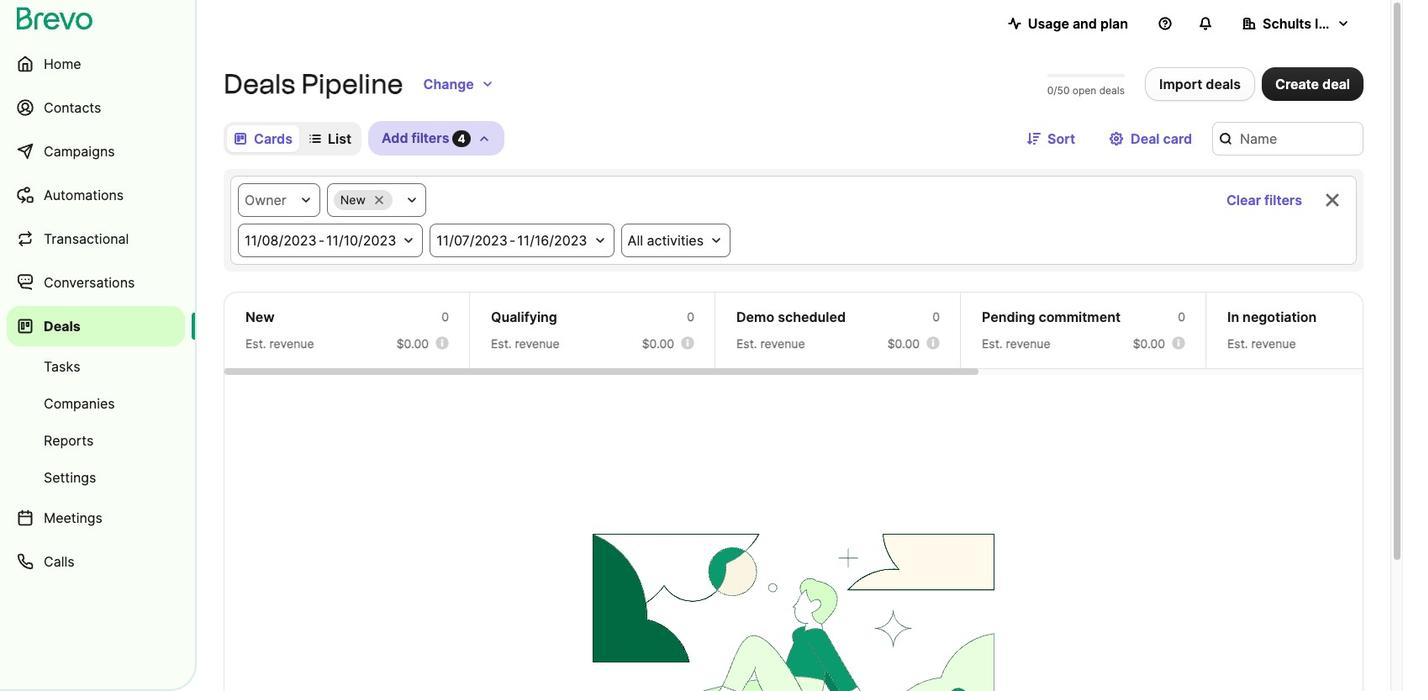 Task type: describe. For each thing, give the bounding box(es) containing it.
home
[[44, 55, 81, 72]]

schults inc
[[1263, 15, 1335, 32]]

est. for demo scheduled
[[737, 336, 757, 351]]

11/16/2023
[[517, 232, 587, 249]]

import deals button
[[1145, 67, 1255, 101]]

all activities
[[628, 232, 704, 249]]

all activities button
[[621, 224, 731, 257]]

pipeline
[[301, 68, 403, 100]]

meetings link
[[7, 498, 185, 538]]

0 horizontal spatial deals
[[1100, 84, 1125, 97]]

deals link
[[7, 306, 185, 346]]

0/50
[[1048, 84, 1070, 97]]

open
[[1073, 84, 1097, 97]]

11/08/2023
[[245, 232, 317, 249]]

cards button
[[227, 125, 299, 152]]

settings
[[44, 469, 96, 486]]

activities
[[647, 232, 704, 249]]

new inside popup button
[[340, 193, 366, 207]]

campaigns
[[44, 143, 115, 160]]

sort button
[[1014, 122, 1089, 155]]

clear
[[1227, 192, 1261, 209]]

list button
[[303, 125, 358, 152]]

all
[[628, 232, 643, 249]]

$0.00 for new
[[397, 336, 429, 351]]

revenue for new
[[270, 336, 314, 351]]

0 horizontal spatial new
[[246, 309, 275, 325]]

deals for deals
[[44, 318, 81, 335]]

est. revenue for demo scheduled
[[737, 336, 805, 351]]

sort
[[1048, 130, 1076, 147]]

change
[[423, 76, 474, 92]]

and
[[1073, 15, 1097, 32]]

11/08/2023 - 11/10/2023
[[245, 232, 396, 249]]

5 revenue from the left
[[1252, 336, 1296, 351]]

5 est. from the left
[[1228, 336, 1248, 351]]

list
[[328, 130, 352, 147]]

- for 11/07/2023
[[510, 232, 516, 249]]

import
[[1160, 76, 1203, 92]]

schults inc button
[[1229, 7, 1364, 40]]

companies link
[[7, 387, 185, 420]]

add
[[382, 129, 408, 146]]

est. for pending commitment
[[982, 336, 1003, 351]]

plan
[[1101, 15, 1128, 32]]

companies
[[44, 395, 115, 412]]

$0.00 for qualifying
[[642, 336, 674, 351]]

est. for new
[[246, 336, 266, 351]]

calls link
[[7, 542, 185, 582]]

calls
[[44, 553, 75, 570]]

deals pipeline
[[224, 68, 403, 100]]

reports
[[44, 432, 94, 449]]

usage
[[1028, 15, 1070, 32]]

schults
[[1263, 15, 1312, 32]]

est. for qualifying
[[491, 336, 512, 351]]

est. revenue for pending commitment
[[982, 336, 1051, 351]]

0 for pending commitment
[[1178, 309, 1186, 324]]

usage and plan
[[1028, 15, 1128, 32]]

transactional link
[[7, 219, 185, 259]]

inc
[[1315, 15, 1335, 32]]

new button
[[327, 183, 426, 217]]

in
[[1228, 309, 1240, 325]]

5 est. revenue from the left
[[1228, 336, 1296, 351]]



Task type: locate. For each thing, give the bounding box(es) containing it.
0
[[442, 309, 449, 324], [687, 309, 695, 324], [933, 309, 940, 324], [1178, 309, 1186, 324]]

3 est. from the left
[[737, 336, 757, 351]]

tasks link
[[7, 350, 185, 383]]

4 est. revenue from the left
[[982, 336, 1051, 351]]

0 for demo scheduled
[[933, 309, 940, 324]]

card
[[1163, 130, 1192, 147]]

1 vertical spatial filters
[[1265, 192, 1303, 209]]

add filters 4
[[382, 129, 465, 146]]

filters for add
[[412, 129, 449, 146]]

new up 11/10/2023 on the top
[[340, 193, 366, 207]]

1 vertical spatial new
[[246, 309, 275, 325]]

0 left demo
[[687, 309, 695, 324]]

create
[[1276, 76, 1319, 92]]

- left 11/10/2023 on the top
[[318, 232, 325, 249]]

0 vertical spatial deals
[[224, 68, 295, 100]]

4 0 from the left
[[1178, 309, 1186, 324]]

demo scheduled
[[737, 309, 846, 325]]

cards
[[254, 130, 293, 147]]

deals for deals pipeline
[[224, 68, 295, 100]]

1 horizontal spatial deals
[[224, 68, 295, 100]]

revenue
[[270, 336, 314, 351], [515, 336, 560, 351], [761, 336, 805, 351], [1006, 336, 1051, 351], [1252, 336, 1296, 351]]

create deal button
[[1262, 67, 1364, 101]]

3 est. revenue from the left
[[737, 336, 805, 351]]

$0.00
[[397, 336, 429, 351], [642, 336, 674, 351], [888, 336, 920, 351], [1133, 336, 1165, 351]]

demo
[[737, 309, 775, 325]]

0 horizontal spatial deals
[[44, 318, 81, 335]]

1 horizontal spatial -
[[510, 232, 516, 249]]

2 est. from the left
[[491, 336, 512, 351]]

filters left 4
[[412, 129, 449, 146]]

1 0 from the left
[[442, 309, 449, 324]]

Name search field
[[1213, 122, 1364, 155]]

11/07/2023
[[437, 232, 508, 249]]

in negotiation
[[1228, 309, 1317, 325]]

$0.00 for demo scheduled
[[888, 336, 920, 351]]

1 horizontal spatial filters
[[1265, 192, 1303, 209]]

pending commitment
[[982, 309, 1121, 325]]

deals up tasks
[[44, 318, 81, 335]]

0 for qualifying
[[687, 309, 695, 324]]

clear filters
[[1227, 192, 1303, 209]]

deals right import
[[1206, 76, 1241, 92]]

- left 11/16/2023
[[510, 232, 516, 249]]

est. revenue
[[246, 336, 314, 351], [491, 336, 560, 351], [737, 336, 805, 351], [982, 336, 1051, 351], [1228, 336, 1296, 351]]

3 revenue from the left
[[761, 336, 805, 351]]

clear filters button
[[1213, 183, 1316, 217]]

1 est. from the left
[[246, 336, 266, 351]]

3 0 from the left
[[933, 309, 940, 324]]

revenue for qualifying
[[515, 336, 560, 351]]

conversations
[[44, 274, 135, 291]]

est.
[[246, 336, 266, 351], [491, 336, 512, 351], [737, 336, 757, 351], [982, 336, 1003, 351], [1228, 336, 1248, 351]]

0 left pending
[[933, 309, 940, 324]]

$0.00 for pending commitment
[[1133, 336, 1165, 351]]

automations
[[44, 187, 124, 203]]

0 vertical spatial new
[[340, 193, 366, 207]]

filters inside button
[[1265, 192, 1303, 209]]

deal
[[1131, 130, 1160, 147]]

home link
[[7, 44, 185, 84]]

filters
[[412, 129, 449, 146], [1265, 192, 1303, 209]]

2 revenue from the left
[[515, 336, 560, 351]]

4 revenue from the left
[[1006, 336, 1051, 351]]

filters right clear
[[1265, 192, 1303, 209]]

est. revenue for qualifying
[[491, 336, 560, 351]]

meetings
[[44, 510, 103, 526]]

4 est. from the left
[[982, 336, 1003, 351]]

deal card
[[1131, 130, 1192, 147]]

0 horizontal spatial -
[[318, 232, 325, 249]]

deal card button
[[1096, 122, 1206, 155]]

import deals
[[1160, 76, 1241, 92]]

campaigns link
[[7, 131, 185, 172]]

2 0 from the left
[[687, 309, 695, 324]]

11/07/2023 - 11/16/2023
[[437, 232, 587, 249]]

0 left qualifying
[[442, 309, 449, 324]]

2 - from the left
[[510, 232, 516, 249]]

owner button
[[238, 183, 320, 217]]

deals right open
[[1100, 84, 1125, 97]]

4
[[458, 132, 465, 145]]

2 $0.00 from the left
[[642, 336, 674, 351]]

1 est. revenue from the left
[[246, 336, 314, 351]]

progress bar
[[1048, 74, 1125, 77]]

1 - from the left
[[318, 232, 325, 249]]

1 revenue from the left
[[270, 336, 314, 351]]

11/10/2023
[[326, 232, 396, 249]]

est. revenue for new
[[246, 336, 314, 351]]

- for 11/08/2023
[[318, 232, 325, 249]]

negotiation
[[1243, 309, 1317, 325]]

settings link
[[7, 461, 185, 494]]

new down 11/08/2023
[[246, 309, 275, 325]]

commitment
[[1039, 309, 1121, 325]]

0/50 open deals
[[1048, 84, 1125, 97]]

qualifying
[[491, 309, 557, 325]]

revenue for pending commitment
[[1006, 336, 1051, 351]]

deals
[[1206, 76, 1241, 92], [1100, 84, 1125, 97]]

1 $0.00 from the left
[[397, 336, 429, 351]]

0 for new
[[442, 309, 449, 324]]

owner
[[245, 192, 287, 209]]

1 horizontal spatial deals
[[1206, 76, 1241, 92]]

contacts
[[44, 99, 101, 116]]

filters for clear
[[1265, 192, 1303, 209]]

change button
[[410, 67, 508, 101]]

reports link
[[7, 424, 185, 457]]

1 horizontal spatial new
[[340, 193, 366, 207]]

3 $0.00 from the left
[[888, 336, 920, 351]]

2 est. revenue from the left
[[491, 336, 560, 351]]

scheduled
[[778, 309, 846, 325]]

automations link
[[7, 175, 185, 215]]

0 left the in
[[1178, 309, 1186, 324]]

4 $0.00 from the left
[[1133, 336, 1165, 351]]

transactional
[[44, 230, 129, 247]]

pending
[[982, 309, 1035, 325]]

0 vertical spatial filters
[[412, 129, 449, 146]]

0 horizontal spatial filters
[[412, 129, 449, 146]]

new
[[340, 193, 366, 207], [246, 309, 275, 325]]

revenue for demo scheduled
[[761, 336, 805, 351]]

deals inside button
[[1206, 76, 1241, 92]]

conversations link
[[7, 262, 185, 303]]

tasks
[[44, 358, 80, 375]]

create deal
[[1276, 76, 1350, 92]]

-
[[318, 232, 325, 249], [510, 232, 516, 249]]

deal
[[1323, 76, 1350, 92]]

deals up cards button
[[224, 68, 295, 100]]

contacts link
[[7, 87, 185, 128]]

usage and plan button
[[995, 7, 1142, 40]]

deals
[[224, 68, 295, 100], [44, 318, 81, 335]]

1 vertical spatial deals
[[44, 318, 81, 335]]



Task type: vqa. For each thing, say whether or not it's contained in the screenshot.
the 'revenue' corresponding to Demo scheduled
yes



